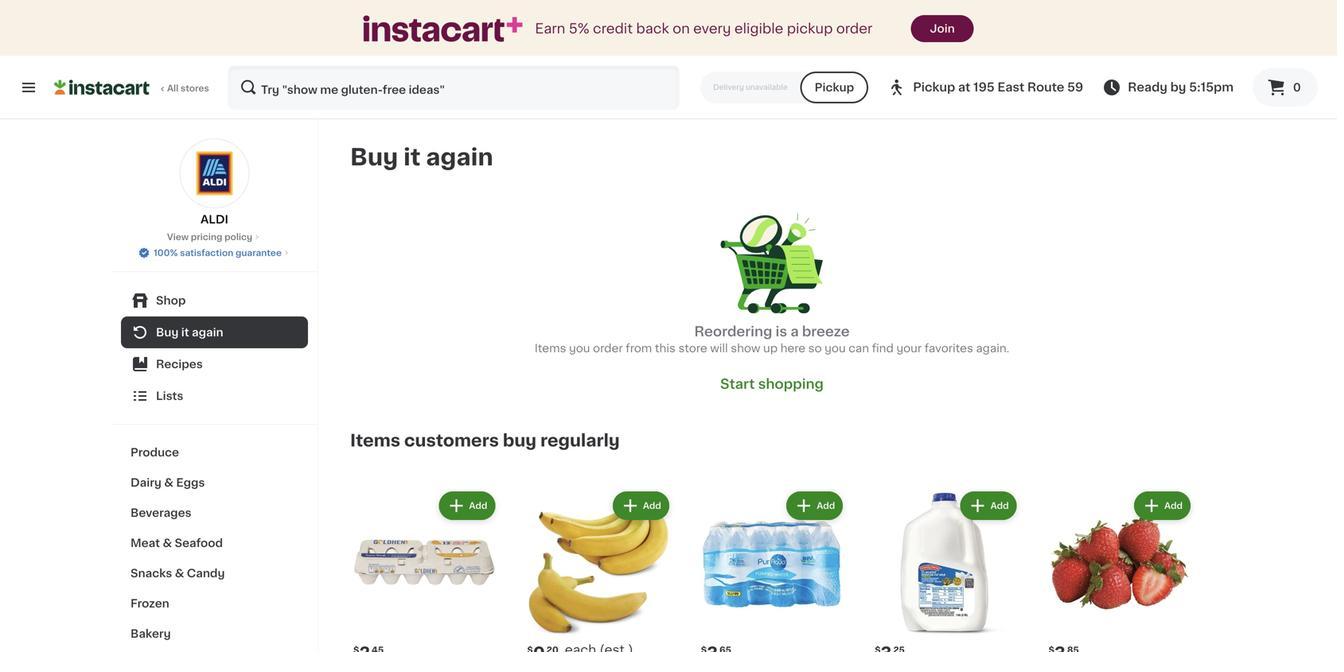 Task type: vqa. For each thing, say whether or not it's contained in the screenshot.
pricing
yes



Task type: describe. For each thing, give the bounding box(es) containing it.
all stores link
[[54, 65, 210, 110]]

aldi
[[201, 214, 228, 225]]

can
[[849, 343, 870, 354]]

up
[[764, 343, 778, 354]]

guarantee
[[236, 249, 282, 258]]

credit
[[593, 22, 633, 35]]

buy
[[503, 433, 537, 449]]

beverages link
[[121, 498, 308, 529]]

recipes link
[[121, 349, 308, 381]]

pickup for pickup at 195 east route 59
[[913, 82, 956, 93]]

back
[[637, 22, 669, 35]]

0 vertical spatial buy
[[350, 146, 398, 169]]

aldi logo image
[[180, 139, 250, 209]]

it inside 'buy it again' link
[[181, 327, 189, 338]]

regularly
[[541, 433, 620, 449]]

ready by 5:15pm link
[[1103, 78, 1234, 97]]

earn 5% credit back on every eligible pickup order
[[535, 22, 873, 35]]

pickup
[[787, 22, 833, 35]]

2 product group from the left
[[524, 489, 673, 653]]

3 add from the left
[[817, 502, 835, 511]]

lists
[[156, 391, 183, 402]]

east
[[998, 82, 1025, 93]]

a
[[791, 325, 799, 339]]

pickup at 195 east route 59 button
[[888, 65, 1084, 110]]

snacks & candy link
[[121, 559, 308, 589]]

4 product group from the left
[[872, 489, 1020, 653]]

pickup for pickup
[[815, 82, 855, 93]]

reordering is a breeze items you order from this store will show up here so you can find your favorites again.
[[535, 325, 1010, 354]]

shopping
[[759, 378, 824, 391]]

aldi link
[[180, 139, 250, 228]]

pickup button
[[801, 72, 869, 104]]

100%
[[154, 249, 178, 258]]

1 add button from the left
[[439, 492, 496, 521]]

dairy & eggs
[[131, 478, 205, 489]]

order inside reordering is a breeze items you order from this store will show up here so you can find your favorites again.
[[593, 343, 623, 354]]

produce
[[131, 448, 179, 459]]

join
[[930, 23, 955, 34]]

1 vertical spatial items
[[350, 433, 401, 449]]

start shopping link
[[721, 376, 824, 393]]

ready by 5:15pm
[[1128, 82, 1234, 93]]

reordering
[[695, 325, 773, 339]]

so
[[809, 343, 822, 354]]

dairy
[[131, 478, 162, 489]]

view pricing policy link
[[167, 231, 262, 244]]

start shopping
[[721, 378, 824, 391]]

eggs
[[176, 478, 205, 489]]

2 you from the left
[[825, 343, 846, 354]]

start
[[721, 378, 755, 391]]

snacks & candy
[[131, 569, 225, 580]]

view
[[167, 233, 189, 242]]

items customers buy regularly
[[350, 433, 620, 449]]

shop
[[156, 295, 186, 307]]

beverages
[[131, 508, 192, 519]]

0 horizontal spatial again
[[192, 327, 223, 338]]

ready
[[1128, 82, 1168, 93]]

0 button
[[1253, 68, 1319, 107]]

every
[[694, 22, 731, 35]]

pickup at 195 east route 59
[[913, 82, 1084, 93]]

4 add button from the left
[[961, 492, 1017, 521]]

2 add button from the left
[[613, 492, 669, 521]]

shop link
[[121, 285, 308, 317]]

3 add button from the left
[[787, 492, 843, 521]]

all stores
[[167, 84, 209, 93]]

earn
[[535, 22, 566, 35]]

2 add from the left
[[643, 502, 662, 511]]

store
[[679, 343, 708, 354]]

1 horizontal spatial buy it again
[[350, 146, 493, 169]]



Task type: locate. For each thing, give the bounding box(es) containing it.
on
[[673, 22, 690, 35]]

add button
[[439, 492, 496, 521], [613, 492, 669, 521], [787, 492, 843, 521], [961, 492, 1017, 521], [1135, 492, 1191, 521]]

it
[[404, 146, 421, 169], [181, 327, 189, 338]]

1 vertical spatial buy it again
[[156, 327, 223, 338]]

buy it again link
[[121, 317, 308, 349]]

policy
[[225, 233, 252, 242]]

0 horizontal spatial items
[[350, 433, 401, 449]]

100% satisfaction guarantee
[[154, 249, 282, 258]]

1 horizontal spatial order
[[837, 22, 873, 35]]

you down breeze
[[825, 343, 846, 354]]

&
[[164, 478, 174, 489], [163, 538, 172, 549], [175, 569, 184, 580]]

& inside meat & seafood link
[[163, 538, 172, 549]]

0 vertical spatial order
[[837, 22, 873, 35]]

eligible
[[735, 22, 784, 35]]

& left eggs
[[164, 478, 174, 489]]

bakery link
[[121, 619, 308, 650]]

frozen link
[[121, 589, 308, 619]]

meat
[[131, 538, 160, 549]]

5%
[[569, 22, 590, 35]]

1 horizontal spatial it
[[404, 146, 421, 169]]

seafood
[[175, 538, 223, 549]]

here
[[781, 343, 806, 354]]

add
[[469, 502, 488, 511], [643, 502, 662, 511], [817, 502, 835, 511], [991, 502, 1009, 511], [1165, 502, 1183, 511]]

& for meat
[[163, 538, 172, 549]]

order
[[837, 22, 873, 35], [593, 343, 623, 354]]

your
[[897, 343, 922, 354]]

0
[[1294, 82, 1302, 93]]

items
[[535, 343, 566, 354], [350, 433, 401, 449]]

this
[[655, 343, 676, 354]]

4 add from the left
[[991, 502, 1009, 511]]

5 add from the left
[[1165, 502, 1183, 511]]

pickup inside pickup at 195 east route 59 popup button
[[913, 82, 956, 93]]

lists link
[[121, 381, 308, 412]]

buy
[[350, 146, 398, 169], [156, 327, 179, 338]]

1 add from the left
[[469, 502, 488, 511]]

items inside reordering is a breeze items you order from this store will show up here so you can find your favorites again.
[[535, 343, 566, 354]]

pickup left at
[[913, 82, 956, 93]]

show
[[731, 343, 761, 354]]

100% satisfaction guarantee button
[[138, 244, 291, 260]]

dairy & eggs link
[[121, 468, 308, 498]]

service type group
[[701, 72, 869, 104]]

buy it again up recipes
[[156, 327, 223, 338]]

instacart logo image
[[54, 78, 150, 97]]

0 horizontal spatial order
[[593, 343, 623, 354]]

5:15pm
[[1190, 82, 1234, 93]]

5 product group from the left
[[1046, 489, 1194, 653]]

customers
[[404, 433, 499, 449]]

1 vertical spatial buy
[[156, 327, 179, 338]]

1 you from the left
[[569, 343, 590, 354]]

& left candy
[[175, 569, 184, 580]]

again down shop link
[[192, 327, 223, 338]]

satisfaction
[[180, 249, 234, 258]]

59
[[1068, 82, 1084, 93]]

all
[[167, 84, 179, 93]]

at
[[959, 82, 971, 93]]

& for snacks
[[175, 569, 184, 580]]

product group
[[350, 489, 499, 653], [524, 489, 673, 653], [698, 489, 847, 653], [872, 489, 1020, 653], [1046, 489, 1194, 653]]

favorites
[[925, 343, 974, 354]]

0 horizontal spatial buy
[[156, 327, 179, 338]]

order right pickup
[[837, 22, 873, 35]]

by
[[1171, 82, 1187, 93]]

buy it again down search field
[[350, 146, 493, 169]]

buy it again
[[350, 146, 493, 169], [156, 327, 223, 338]]

1 vertical spatial it
[[181, 327, 189, 338]]

candy
[[187, 569, 225, 580]]

& for dairy
[[164, 478, 174, 489]]

0 vertical spatial again
[[426, 146, 493, 169]]

0 vertical spatial &
[[164, 478, 174, 489]]

2 vertical spatial &
[[175, 569, 184, 580]]

& right "meat"
[[163, 538, 172, 549]]

1 product group from the left
[[350, 489, 499, 653]]

you left the from
[[569, 343, 590, 354]]

1 horizontal spatial again
[[426, 146, 493, 169]]

will
[[710, 343, 728, 354]]

instacart plus icon image
[[363, 15, 523, 42]]

0 vertical spatial items
[[535, 343, 566, 354]]

you
[[569, 343, 590, 354], [825, 343, 846, 354]]

1 vertical spatial again
[[192, 327, 223, 338]]

view pricing policy
[[167, 233, 252, 242]]

stores
[[181, 84, 209, 93]]

meat & seafood link
[[121, 529, 308, 559]]

0 vertical spatial buy it again
[[350, 146, 493, 169]]

pickup inside pickup button
[[815, 82, 855, 93]]

0 horizontal spatial it
[[181, 327, 189, 338]]

again
[[426, 146, 493, 169], [192, 327, 223, 338]]

$0.20 each (estimated) element
[[524, 644, 673, 653]]

1 vertical spatial &
[[163, 538, 172, 549]]

1 horizontal spatial you
[[825, 343, 846, 354]]

order left the from
[[593, 343, 623, 354]]

produce link
[[121, 438, 308, 468]]

route
[[1028, 82, 1065, 93]]

find
[[872, 343, 894, 354]]

bakery
[[131, 629, 171, 640]]

0 horizontal spatial buy it again
[[156, 327, 223, 338]]

None search field
[[228, 65, 680, 110]]

pickup down pickup
[[815, 82, 855, 93]]

0 horizontal spatial you
[[569, 343, 590, 354]]

1 horizontal spatial buy
[[350, 146, 398, 169]]

1 horizontal spatial items
[[535, 343, 566, 354]]

pickup
[[913, 82, 956, 93], [815, 82, 855, 93]]

snacks
[[131, 569, 172, 580]]

recipes
[[156, 359, 203, 370]]

is
[[776, 325, 788, 339]]

breeze
[[802, 325, 850, 339]]

0 horizontal spatial pickup
[[815, 82, 855, 93]]

again.
[[977, 343, 1010, 354]]

1 horizontal spatial pickup
[[913, 82, 956, 93]]

195
[[974, 82, 995, 93]]

0 vertical spatial it
[[404, 146, 421, 169]]

pricing
[[191, 233, 222, 242]]

5 add button from the left
[[1135, 492, 1191, 521]]

Search field
[[229, 67, 678, 108]]

frozen
[[131, 599, 169, 610]]

meat & seafood
[[131, 538, 223, 549]]

3 product group from the left
[[698, 489, 847, 653]]

again down search field
[[426, 146, 493, 169]]

1 vertical spatial order
[[593, 343, 623, 354]]

from
[[626, 343, 652, 354]]

& inside dairy & eggs link
[[164, 478, 174, 489]]

& inside the snacks & candy link
[[175, 569, 184, 580]]



